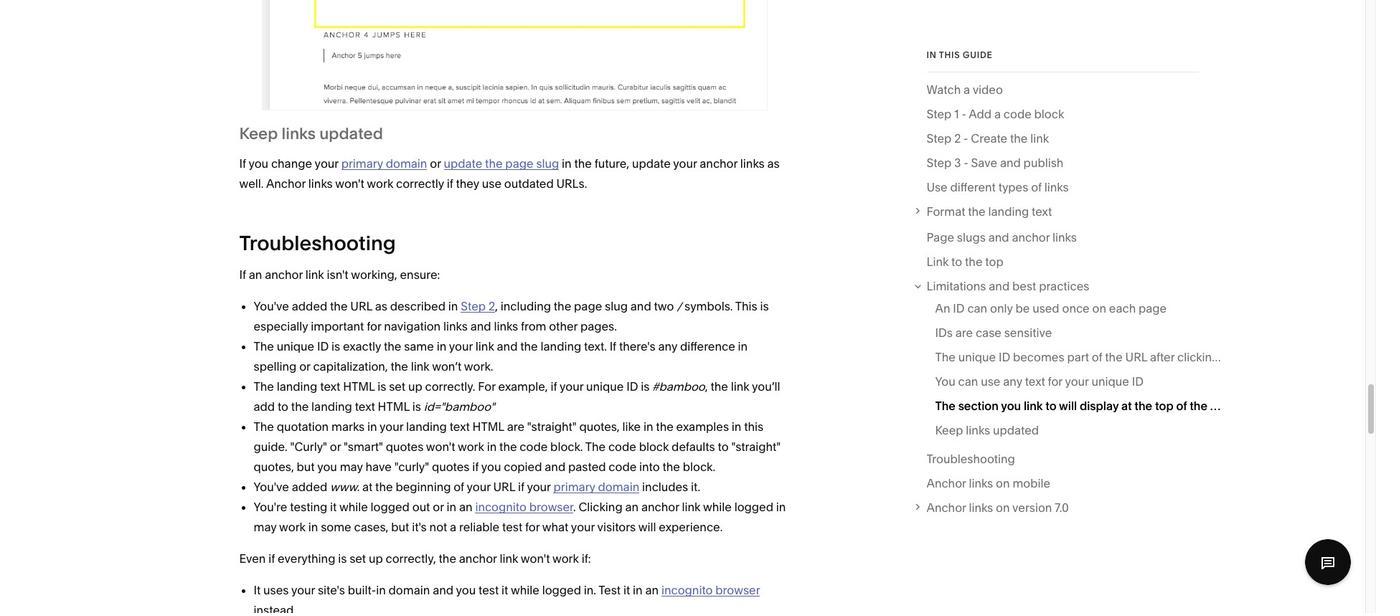Task type: vqa. For each thing, say whether or not it's contained in the screenshot.
the if:
yes



Task type: describe. For each thing, give the bounding box(es) containing it.
of right types
[[1031, 180, 1042, 194]]

and up types
[[1000, 156, 1021, 170]]

but inside the quotation marks in your landing text html are "straight" quotes, like in the examples in this guide. "curly" or "smart" quotes won't work in the code block. the code block defaults to "straight" quotes, but you may have "curly" quotes if you copied and pasted code into the block. you've added www. at the beginning of your url if your primary domain includes it.
[[297, 460, 315, 474]]

correctly.
[[425, 380, 475, 394]]

landing inside the quotation marks in your landing text html are "straight" quotes, like in the examples in this guide. "curly" or "smart" quotes won't work in the code block. the code block defaults to "straight" quotes, but you may have "curly" quotes if you copied and pasted code into the block. you've added www. at the beginning of your url if your primary domain includes it.
[[406, 420, 447, 434]]

clicking
[[1177, 350, 1219, 364]]

uses
[[263, 584, 289, 598]]

case
[[976, 326, 1002, 340]]

you
[[935, 374, 956, 389]]

if right example,
[[551, 380, 557, 394]]

working,
[[351, 268, 397, 282]]

navigation
[[384, 319, 441, 334]]

incognito browser link for it uses your site's built-in domain and you test it while logged in. test it in an
[[662, 584, 760, 598]]

id right an
[[953, 301, 965, 316]]

1 horizontal spatial incognito
[[662, 584, 713, 598]]

limitations and best practices link
[[927, 277, 1199, 297]]

step 1 - add a code block
[[927, 107, 1064, 121]]

you up www.
[[317, 460, 337, 474]]

in this guide
[[927, 50, 993, 60]]

the up pasted
[[585, 440, 606, 454]]

- for create
[[964, 131, 968, 146]]

id up like
[[627, 380, 638, 394]]

0 horizontal spatial url
[[350, 299, 372, 314]]

if inside the unique id is exactly the same in your link and the landing text. if there's any difference in spelling or capitalization, the link won't work.
[[610, 340, 616, 354]]

2 vertical spatial browser
[[716, 584, 760, 598]]

1 horizontal spatial top
[[1155, 399, 1174, 413]]

of inside 'link'
[[1092, 350, 1102, 364]]

into
[[639, 460, 660, 474]]

correctly
[[396, 177, 444, 191]]

an up especially
[[249, 268, 262, 282]]

, inside , the link you'll add to the landing text html is
[[705, 380, 708, 394]]

update the page slug link
[[444, 157, 559, 171]]

landing inside , the link you'll add to the landing text html is
[[311, 400, 352, 414]]

to down you can use any text for your unique id link
[[1045, 399, 1057, 413]]

like
[[622, 420, 641, 434]]

an id can only be used once on each page
[[935, 301, 1167, 316]]

code up copied
[[520, 440, 548, 454]]

id inside 'link'
[[999, 350, 1010, 364]]

0 vertical spatial on
[[1092, 301, 1106, 316]]

and inside the unique id is exactly the same in your link and the landing text. if there's any difference in spelling or capitalization, the link won't work.
[[497, 340, 518, 354]]

unique inside the unique id becomes part of the url after clicking the anchor link 'link'
[[958, 350, 996, 364]]

anchor inside 'link'
[[1242, 350, 1280, 364]]

page for if you change your primary domain or update the page slug
[[505, 157, 533, 171]]

work inside . clicking an anchor link while logged in may work in some cases, but it's not a reliable test for what your visitors will experience.
[[279, 520, 306, 535]]

future,
[[595, 157, 629, 171]]

1 horizontal spatial 2
[[954, 131, 961, 146]]

anchor links on version 7.0 button
[[912, 498, 1199, 518]]

the inside in the future, update your anchor links as well. anchor links won't work correctly if they use outdated urls.
[[574, 157, 592, 171]]

the unique id becomes part of the url after clicking the anchor link link
[[935, 347, 1302, 372]]

for inside . clicking an anchor link while logged in may work in some cases, but it's not a reliable test for what your visitors will experience.
[[525, 520, 540, 535]]

1 added from the top
[[292, 299, 327, 314]]

outdated
[[504, 177, 554, 191]]

and inside symbols. this is especially important for navigation links and links from other pages.
[[470, 319, 491, 334]]

ids
[[935, 326, 953, 340]]

clicking
[[579, 500, 623, 515]]

an id can only be used once on each page link
[[935, 298, 1167, 323]]

domain inside the quotation marks in your landing text html are "straight" quotes, like in the examples in this guide. "curly" or "smart" quotes won't work in the code block. the code block defaults to "straight" quotes, but you may have "curly" quotes if you copied and pasted code into the block. you've added www. at the beginning of your url if your primary domain includes it.
[[598, 480, 639, 495]]

they
[[456, 177, 479, 191]]

link
[[927, 255, 949, 269]]

your inside in the future, update your anchor links as well. anchor links won't work correctly if they use outdated urls.
[[673, 157, 697, 171]]

work inside the quotation marks in your landing text html are "straight" quotes, like in the examples in this guide. "curly" or "smart" quotes won't work in the code block. the code block defaults to "straight" quotes, but you may have "curly" quotes if you copied and pasted code into the block. you've added www. at the beginning of your url if your primary domain includes it.
[[458, 440, 484, 454]]

only
[[990, 301, 1013, 316]]

work inside in the future, update your anchor links as well. anchor links won't work correctly if they use outdated urls.
[[367, 177, 393, 191]]

watch a video
[[927, 82, 1003, 97]]

the for the unique id is exactly the same in your link and the landing text. if there's any difference in spelling or capitalization, the link won't work.
[[254, 340, 274, 354]]

0 vertical spatial keep
[[239, 124, 278, 144]]

#bamboo
[[652, 380, 705, 394]]

copied
[[504, 460, 542, 474]]

0 vertical spatial domain
[[386, 157, 427, 171]]

0 horizontal spatial primary domain link
[[341, 157, 427, 171]]

may inside . clicking an anchor link while logged in may work in some cases, but it's not a reliable test for what your visitors will experience.
[[254, 520, 277, 535]]

mobile
[[1013, 476, 1050, 491]]

1 vertical spatial test
[[479, 584, 499, 598]]

is left #bamboo
[[641, 380, 650, 394]]

0 vertical spatial "straight"
[[527, 420, 577, 434]]

0 vertical spatial quotes
[[386, 440, 424, 454]]

site's
[[318, 584, 345, 598]]

0 vertical spatial keep links updated
[[239, 124, 383, 144]]

0 vertical spatial browser
[[1210, 399, 1255, 413]]

the for the quotation marks in your landing text html are "straight" quotes, like in the examples in this guide. "curly" or "smart" quotes won't work in the code block. the code block defaults to "straight" quotes, but you may have "curly" quotes if you copied and pasted code into the block. you've added www. at the beginning of your url if your primary domain includes it.
[[254, 420, 274, 434]]

0 horizontal spatial it
[[330, 500, 337, 515]]

an
[[935, 301, 950, 316]]

reliable
[[459, 520, 499, 535]]

display
[[1080, 399, 1119, 413]]

"smart"
[[344, 440, 383, 454]]

1 horizontal spatial use
[[981, 374, 1000, 389]]

0 vertical spatial block
[[1034, 107, 1064, 121]]

landing inside dropdown button
[[988, 204, 1029, 219]]

1 horizontal spatial while
[[511, 584, 539, 598]]

pages.
[[580, 319, 617, 334]]

anchor for anchor links on mobile
[[927, 476, 966, 491]]

if for if you change your primary domain or update the page slug
[[239, 157, 246, 171]]

anchor for anchor links on version 7.0
[[927, 501, 966, 515]]

or up correctly
[[430, 157, 441, 171]]

1 vertical spatial can
[[958, 374, 978, 389]]

sensitive
[[1004, 326, 1052, 340]]

use different types of links
[[927, 180, 1069, 194]]

code down like
[[608, 440, 636, 454]]

but inside . clicking an anchor link while logged in may work in some cases, but it's not a reliable test for what your visitors will experience.
[[391, 520, 409, 535]]

you've added the url as described in step 2 , including the page slug and two /
[[254, 299, 682, 314]]

experience.
[[659, 520, 723, 535]]

3
[[954, 156, 961, 170]]

"curly"
[[394, 460, 429, 474]]

is inside the unique id is exactly the same in your link and the landing text. if there's any difference in spelling or capitalization, the link won't work.
[[331, 340, 340, 354]]

0 vertical spatial set
[[389, 380, 405, 394]]

1 vertical spatial set
[[350, 552, 366, 566]]

practices
[[1039, 279, 1090, 294]]

save
[[971, 156, 997, 170]]

you down even if everything is set up correctly, the anchor link won't work if:
[[456, 584, 476, 598]]

be
[[1016, 301, 1030, 316]]

add
[[254, 400, 275, 414]]

2 vertical spatial won't
[[521, 552, 550, 566]]

is down capitalization,
[[378, 380, 386, 394]]

1 horizontal spatial it
[[502, 584, 508, 598]]

in the future, update your anchor links as well. anchor links won't work correctly if they use outdated urls.
[[239, 157, 780, 191]]

format the landing text button
[[912, 202, 1199, 222]]

id inside the unique id is exactly the same in your link and the landing text. if there's any difference in spelling or capitalization, the link won't work.
[[317, 340, 329, 354]]

if for if an anchor link isn't working, ensure:
[[239, 268, 246, 282]]

1
[[954, 107, 959, 121]]

step 1 - add a code block link
[[927, 104, 1064, 128]]

version
[[1012, 501, 1052, 515]]

and inside the quotation marks in your landing text html are "straight" quotes, like in the examples in this guide. "curly" or "smart" quotes won't work in the code block. the code block defaults to "straight" quotes, but you may have "curly" quotes if you copied and pasted code into the block. you've added www. at the beginning of your url if your primary domain includes it.
[[545, 460, 566, 474]]

out
[[412, 500, 430, 515]]

even if everything is set up correctly, the anchor link won't work if:
[[239, 552, 591, 566]]

other
[[549, 319, 578, 334]]

important
[[311, 319, 364, 334]]

0 horizontal spatial primary
[[341, 157, 383, 171]]

0 vertical spatial block.
[[550, 440, 583, 454]]

1 horizontal spatial slug
[[605, 299, 628, 314]]

this inside the quotation marks in your landing text html are "straight" quotes, like in the examples in this guide. "curly" or "smart" quotes won't work in the code block. the code block defaults to "straight" quotes, but you may have "curly" quotes if you copied and pasted code into the block. you've added www. at the beginning of your url if your primary domain includes it.
[[744, 420, 764, 434]]

1 vertical spatial primary domain link
[[554, 480, 639, 495]]

1 vertical spatial "straight"
[[731, 440, 781, 454]]

for for navigation
[[367, 319, 381, 334]]

the inside dropdown button
[[968, 204, 986, 219]]

and inside dropdown button
[[989, 279, 1010, 294]]

to right link
[[951, 255, 962, 269]]

pasted
[[568, 460, 606, 474]]

html inside the quotation marks in your landing text html are "straight" quotes, like in the examples in this guide. "curly" or "smart" quotes won't work in the code block. the code block defaults to "straight" quotes, but you may have "curly" quotes if you copied and pasted code into the block. you've added www. at the beginning of your url if your primary domain includes it.
[[473, 420, 504, 434]]

unique down text.
[[586, 380, 624, 394]]

step for step 2 - create the link
[[927, 131, 952, 146]]

example,
[[498, 380, 548, 394]]

beginning
[[396, 480, 451, 495]]

it's
[[412, 520, 427, 535]]

your inside the unique id is exactly the same in your link and the landing text. if there's any difference in spelling or capitalization, the link won't work.
[[449, 340, 473, 354]]

quotation
[[277, 420, 329, 434]]

your inside . clicking an anchor link while logged in may work in some cases, but it's not a reliable test for what your visitors will experience.
[[571, 520, 595, 535]]

best
[[1012, 279, 1036, 294]]

1 vertical spatial as
[[375, 299, 387, 314]]

for
[[478, 380, 496, 394]]

1 vertical spatial updated
[[993, 423, 1039, 438]]

for for your
[[1048, 374, 1063, 389]]

keep links updated link
[[935, 420, 1039, 445]]

1 horizontal spatial a
[[964, 82, 970, 97]]

after
[[1150, 350, 1175, 364]]

anchor inside in the future, update your anchor links as well. anchor links won't work correctly if they use outdated urls.
[[266, 177, 306, 191]]

link inside 'the section you link to will display at the top of the browser' link
[[1024, 399, 1043, 413]]

the unique id becomes part of the url after clicking the anchor link
[[935, 350, 1302, 364]]

kb guide image image
[[262, 0, 767, 111]]

anchor inside . clicking an anchor link while logged in may work in some cases, but it's not a reliable test for what your visitors will experience.
[[641, 500, 679, 515]]

if left copied
[[472, 460, 479, 474]]

0 vertical spatial are
[[956, 326, 973, 340]]

or right out at bottom left
[[433, 500, 444, 515]]

link to the top
[[927, 255, 1004, 269]]

testing
[[290, 500, 327, 515]]

test
[[599, 584, 621, 598]]

not
[[429, 520, 447, 535]]

use
[[927, 180, 948, 194]]

you right the section
[[1001, 399, 1021, 413]]

if down copied
[[518, 480, 524, 495]]

0 vertical spatial updated
[[319, 124, 383, 144]]

this
[[735, 299, 757, 314]]

publish
[[1024, 156, 1064, 170]]

anchor links on version 7.0
[[927, 501, 1069, 515]]

section
[[958, 399, 999, 413]]

0 horizontal spatial ,
[[495, 299, 498, 314]]

is down some
[[338, 552, 347, 566]]

to inside , the link you'll add to the landing text html is
[[278, 400, 288, 414]]

watch
[[927, 82, 961, 97]]

test inside . clicking an anchor link while logged in may work in some cases, but it's not a reliable test for what your visitors will experience.
[[502, 520, 522, 535]]

if right even
[[269, 552, 275, 566]]

create
[[971, 131, 1008, 146]]

0 vertical spatial troubleshooting
[[239, 231, 396, 256]]

have
[[366, 460, 392, 474]]

the for the landing text html is set up correctly. for example, if your unique id is #bamboo
[[254, 380, 274, 394]]

0 vertical spatial top
[[985, 255, 1004, 269]]

7.0
[[1055, 501, 1069, 515]]

1 horizontal spatial keep links updated
[[935, 423, 1039, 438]]

to inside the quotation marks in your landing text html are "straight" quotes, like in the examples in this guide. "curly" or "smart" quotes won't work in the code block. the code block defaults to "straight" quotes, but you may have "curly" quotes if you copied and pasted code into the block. you've added www. at the beginning of your url if your primary domain includes it.
[[718, 440, 729, 454]]

you up well. at the top left of the page
[[249, 157, 268, 171]]

you can use any text for your unique id link
[[935, 372, 1144, 396]]

or inside the unique id is exactly the same in your link and the landing text. if there's any difference in spelling or capitalization, the link won't work.
[[299, 360, 310, 374]]

1 vertical spatial troubleshooting
[[927, 452, 1015, 466]]

landing down spelling
[[277, 380, 317, 394]]

and left two
[[631, 299, 651, 314]]

1 vertical spatial any
[[1003, 374, 1022, 389]]

1 horizontal spatial up
[[408, 380, 422, 394]]

in
[[927, 50, 937, 60]]

1 vertical spatial quotes,
[[254, 460, 294, 474]]

text down capitalization,
[[320, 380, 340, 394]]

0 horizontal spatial up
[[369, 552, 383, 566]]

step 2 link
[[461, 299, 495, 314]]

symbols.
[[685, 299, 733, 314]]

link inside step 2 - create the link link
[[1031, 131, 1049, 146]]

incognito browser link for you're testing it while logged out or in an
[[475, 500, 573, 515]]

1 horizontal spatial logged
[[542, 584, 581, 598]]

1 vertical spatial 2
[[489, 299, 495, 314]]

format the landing text link
[[927, 202, 1199, 222]]

0 horizontal spatial incognito
[[475, 500, 527, 515]]

landing inside the unique id is exactly the same in your link and the landing text. if there's any difference in spelling or capitalization, the link won't work.
[[541, 340, 581, 354]]

includes
[[642, 480, 688, 495]]

of inside the quotation marks in your landing text html are "straight" quotes, like in the examples in this guide. "curly" or "smart" quotes won't work in the code block. the code block defaults to "straight" quotes, but you may have "curly" quotes if you copied and pasted code into the block. you've added www. at the beginning of your url if your primary domain includes it.
[[454, 480, 464, 495]]

1 horizontal spatial quotes
[[432, 460, 470, 474]]



Task type: locate. For each thing, give the bounding box(es) containing it.
0 horizontal spatial page
[[505, 157, 533, 171]]

1 vertical spatial are
[[507, 420, 524, 434]]

the down you
[[935, 399, 956, 413]]

up left correctly.
[[408, 380, 422, 394]]

1 you've from the top
[[254, 299, 289, 314]]

2 vertical spatial -
[[964, 156, 968, 170]]

text inside the quotation marks in your landing text html are "straight" quotes, like in the examples in this guide. "curly" or "smart" quotes won't work in the code block. the code block defaults to "straight" quotes, but you may have "curly" quotes if you copied and pasted code into the block. you've added www. at the beginning of your url if your primary domain includes it.
[[450, 420, 470, 434]]

unique inside you can use any text for your unique id link
[[1092, 374, 1129, 389]]

1 horizontal spatial block
[[1034, 107, 1064, 121]]

html down id="bamboo"
[[473, 420, 504, 434]]

quotes, down guide.
[[254, 460, 294, 474]]

quotes up "curly"
[[386, 440, 424, 454]]

0 vertical spatial -
[[962, 107, 966, 121]]

0 vertical spatial can
[[967, 301, 987, 316]]

link inside , the link you'll add to the landing text html is
[[731, 380, 749, 394]]

primary inside the quotation marks in your landing text html are "straight" quotes, like in the examples in this guide. "curly" or "smart" quotes won't work in the code block. the code block defaults to "straight" quotes, but you may have "curly" quotes if you copied and pasted code into the block. you've added www. at the beginning of your url if your primary domain includes it.
[[554, 480, 595, 495]]

isn't
[[327, 268, 348, 282]]

the inside the unique id is exactly the same in your link and the landing text. if there's any difference in spelling or capitalization, the link won't work.
[[254, 340, 274, 354]]

1 vertical spatial on
[[996, 476, 1010, 491]]

primary domain link
[[341, 157, 427, 171], [554, 480, 639, 495]]

the up you
[[935, 350, 956, 364]]

0 horizontal spatial slug
[[536, 157, 559, 171]]

update up the they on the left
[[444, 157, 482, 171]]

2 vertical spatial if
[[610, 340, 616, 354]]

0 vertical spatial this
[[939, 50, 960, 60]]

text up marks
[[355, 400, 375, 414]]

while inside . clicking an anchor link while logged in may work in some cases, but it's not a reliable test for what your visitors will experience.
[[703, 500, 732, 515]]

1 update from the left
[[444, 157, 482, 171]]

at inside the quotation marks in your landing text html are "straight" quotes, like in the examples in this guide. "curly" or "smart" quotes won't work in the code block. the code block defaults to "straight" quotes, but you may have "curly" quotes if you copied and pasted code into the block. you've added www. at the beginning of your url if your primary domain includes it.
[[362, 480, 373, 495]]

same
[[404, 340, 434, 354]]

incognito browser link up what
[[475, 500, 573, 515]]

but left it's
[[391, 520, 409, 535]]

two
[[654, 299, 674, 314]]

2 up 3
[[954, 131, 961, 146]]

for up exactly
[[367, 319, 381, 334]]

block up into
[[639, 440, 669, 454]]

0 horizontal spatial keep
[[239, 124, 278, 144]]

part
[[1067, 350, 1089, 364]]

logged inside . clicking an anchor link while logged in may work in some cases, but it's not a reliable test for what your visitors will experience.
[[734, 500, 773, 515]]

at right www.
[[362, 480, 373, 495]]

on down anchor links on mobile link on the bottom right of page
[[996, 501, 1010, 515]]

2 vertical spatial domain
[[389, 584, 430, 598]]

use inside in the future, update your anchor links as well. anchor links won't work correctly if they use outdated urls.
[[482, 177, 502, 191]]

the for the unique id becomes part of the url after clicking the anchor link
[[935, 350, 956, 364]]

added inside the quotation marks in your landing text html are "straight" quotes, like in the examples in this guide. "curly" or "smart" quotes won't work in the code block. the code block defaults to "straight" quotes, but you may have "curly" quotes if you copied and pasted code into the block. you've added www. at the beginning of your url if your primary domain includes it.
[[292, 480, 327, 495]]

slug
[[536, 157, 559, 171], [605, 299, 628, 314]]

you've up the 'you're'
[[254, 480, 289, 495]]

0 horizontal spatial this
[[744, 420, 764, 434]]

block. up it.
[[683, 460, 715, 474]]

1 horizontal spatial url
[[493, 480, 515, 495]]

ids are case sensitive link
[[935, 323, 1052, 347]]

from
[[521, 319, 546, 334]]

1 horizontal spatial will
[[1059, 399, 1077, 413]]

0 vertical spatial primary domain link
[[341, 157, 427, 171]]

text down becomes
[[1025, 374, 1045, 389]]

link inside . clicking an anchor link while logged in may work in some cases, but it's not a reliable test for what your visitors will experience.
[[682, 500, 701, 515]]

and left pasted
[[545, 460, 566, 474]]

for
[[367, 319, 381, 334], [1048, 374, 1063, 389], [525, 520, 540, 535]]

1 vertical spatial keep
[[935, 423, 963, 438]]

0 horizontal spatial are
[[507, 420, 524, 434]]

unique
[[277, 340, 314, 354], [958, 350, 996, 364], [1092, 374, 1129, 389], [586, 380, 624, 394]]

1 horizontal spatial at
[[1121, 399, 1132, 413]]

you left copied
[[481, 460, 501, 474]]

0 horizontal spatial will
[[638, 520, 656, 535]]

your
[[315, 157, 339, 171], [673, 157, 697, 171], [449, 340, 473, 354], [1065, 374, 1089, 389], [560, 380, 583, 394], [380, 420, 403, 434], [467, 480, 491, 495], [527, 480, 551, 495], [571, 520, 595, 535], [291, 584, 315, 598]]

landing
[[988, 204, 1029, 219], [541, 340, 581, 354], [277, 380, 317, 394], [311, 400, 352, 414], [406, 420, 447, 434]]

an up reliable
[[459, 500, 473, 515]]

html inside , the link you'll add to the landing text html is
[[378, 400, 410, 414]]

anchor down anchor links on mobile link on the bottom right of page
[[927, 501, 966, 515]]

1 vertical spatial incognito
[[662, 584, 713, 598]]

may up www.
[[340, 460, 363, 474]]

work left if:
[[552, 552, 579, 566]]

this down you'll
[[744, 420, 764, 434]]

0 horizontal spatial logged
[[371, 500, 410, 515]]

slug up "pages."
[[605, 299, 628, 314]]

are inside the quotation marks in your landing text html are "straight" quotes, like in the examples in this guide. "curly" or "smart" quotes won't work in the code block. the code block defaults to "straight" quotes, but you may have "curly" quotes if you copied and pasted code into the block. you've added www. at the beginning of your url if your primary domain includes it.
[[507, 420, 524, 434]]

of down 'clicking'
[[1176, 399, 1187, 413]]

at
[[1121, 399, 1132, 413], [362, 480, 373, 495]]

is inside , the link you'll add to the landing text html is
[[412, 400, 421, 414]]

will right the visitors on the left of the page
[[638, 520, 656, 535]]

cases,
[[354, 520, 388, 535]]

url up important
[[350, 299, 372, 314]]

0 vertical spatial anchor
[[266, 177, 306, 191]]

- for add
[[962, 107, 966, 121]]

url inside the quotation marks in your landing text html are "straight" quotes, like in the examples in this guide. "curly" or "smart" quotes won't work in the code block. the code block defaults to "straight" quotes, but you may have "curly" quotes if you copied and pasted code into the block. you've added www. at the beginning of your url if your primary domain includes it.
[[493, 480, 515, 495]]

id down the unique id becomes part of the url after clicking the anchor link 'link'
[[1132, 374, 1144, 389]]

anchor down troubleshooting link
[[927, 476, 966, 491]]

html up "smart"
[[378, 400, 410, 414]]

this right the in
[[939, 50, 960, 60]]

1 vertical spatial anchor
[[927, 476, 966, 491]]

to
[[951, 255, 962, 269], [1045, 399, 1057, 413], [278, 400, 288, 414], [718, 440, 729, 454]]

2
[[954, 131, 961, 146], [489, 299, 495, 314]]

landing down use different types of links link
[[988, 204, 1029, 219]]

0 vertical spatial html
[[343, 380, 375, 394]]

won't inside the quotation marks in your landing text html are "straight" quotes, like in the examples in this guide. "curly" or "smart" quotes won't work in the code block. the code block defaults to "straight" quotes, but you may have "curly" quotes if you copied and pasted code into the block. you've added www. at the beginning of your url if your primary domain includes it.
[[426, 440, 455, 454]]

block up the publish
[[1034, 107, 1064, 121]]

on for mobile
[[996, 476, 1010, 491]]

text inside dropdown button
[[1032, 204, 1052, 219]]

test
[[502, 520, 522, 535], [479, 584, 499, 598]]

or inside the quotation marks in your landing text html are "straight" quotes, like in the examples in this guide. "curly" or "smart" quotes won't work in the code block. the code block defaults to "straight" quotes, but you may have "curly" quotes if you copied and pasted code into the block. you've added www. at the beginning of your url if your primary domain includes it.
[[330, 440, 341, 454]]

1 horizontal spatial browser
[[716, 584, 760, 598]]

2 horizontal spatial browser
[[1210, 399, 1255, 413]]

1 vertical spatial up
[[369, 552, 383, 566]]

0 vertical spatial any
[[658, 340, 677, 354]]

incognito browser link
[[475, 500, 573, 515], [662, 584, 760, 598]]

- left create
[[964, 131, 968, 146]]

page for an id can only be used once on each page
[[1139, 301, 1167, 316]]

in inside in the future, update your anchor links as well. anchor links won't work correctly if they use outdated urls.
[[562, 157, 572, 171]]

the down the add
[[254, 420, 274, 434]]

used
[[1033, 301, 1059, 316]]

guide
[[963, 50, 993, 60]]

quotes up beginning
[[432, 460, 470, 474]]

incognito down experience.
[[662, 584, 713, 598]]

0 vertical spatial up
[[408, 380, 422, 394]]

you've up especially
[[254, 299, 289, 314]]

link to the top link
[[927, 252, 1004, 277]]

0 vertical spatial incognito
[[475, 500, 527, 515]]

the unique id is exactly the same in your link and the landing text. if there's any difference in spelling or capitalization, the link won't work.
[[254, 340, 748, 374]]

code left into
[[609, 460, 637, 474]]

set up built-
[[350, 552, 366, 566]]

keep inside keep links updated link
[[935, 423, 963, 438]]

text
[[1032, 204, 1052, 219], [1025, 374, 1045, 389], [320, 380, 340, 394], [355, 400, 375, 414], [450, 420, 470, 434]]

0 vertical spatial ,
[[495, 299, 498, 314]]

2 horizontal spatial page
[[1139, 301, 1167, 316]]

or down marks
[[330, 440, 341, 454]]

keep links updated down the section
[[935, 423, 1039, 438]]

2 you've from the top
[[254, 480, 289, 495]]

limitations
[[927, 279, 986, 294]]

but down "curly" at bottom
[[297, 460, 315, 474]]

step 2 - create the link
[[927, 131, 1049, 146]]

0 horizontal spatial top
[[985, 255, 1004, 269]]

the inside 'link'
[[935, 350, 956, 364]]

is inside symbols. this is especially important for navigation links and links from other pages.
[[760, 299, 769, 314]]

up down cases,
[[369, 552, 383, 566]]

1 vertical spatial may
[[254, 520, 277, 535]]

troubleshooting link
[[927, 449, 1015, 474]]

1 horizontal spatial ,
[[705, 380, 708, 394]]

unique down especially
[[277, 340, 314, 354]]

are down , the link you'll add to the landing text html is at bottom
[[507, 420, 524, 434]]

1 vertical spatial won't
[[426, 440, 455, 454]]

2 vertical spatial a
[[450, 520, 456, 535]]

1 horizontal spatial update
[[632, 157, 671, 171]]

step 2 - create the link link
[[927, 128, 1049, 153]]

while up experience.
[[703, 500, 732, 515]]

incognito browser link down experience.
[[662, 584, 760, 598]]

1 horizontal spatial as
[[767, 157, 780, 171]]

2 horizontal spatial url
[[1125, 350, 1147, 364]]

while down www.
[[339, 500, 368, 515]]

0 horizontal spatial troubleshooting
[[239, 231, 396, 256]]

for inside you can use any text for your unique id link
[[1048, 374, 1063, 389]]

as inside in the future, update your anchor links as well. anchor links won't work correctly if they use outdated urls.
[[767, 157, 780, 171]]

keep up troubleshooting link
[[935, 423, 963, 438]]

0 horizontal spatial a
[[450, 520, 456, 535]]

to right the add
[[278, 400, 288, 414]]

text.
[[584, 340, 607, 354]]

the landing text html is set up correctly. for example, if your unique id is #bamboo
[[254, 380, 705, 394]]

anchor
[[266, 177, 306, 191], [927, 476, 966, 491], [927, 501, 966, 515]]

2 horizontal spatial html
[[473, 420, 504, 434]]

1 horizontal spatial troubleshooting
[[927, 452, 1015, 466]]

code
[[1004, 107, 1032, 121], [520, 440, 548, 454], [608, 440, 636, 454], [609, 460, 637, 474]]

it
[[254, 584, 261, 598]]

links inside dropdown button
[[969, 501, 993, 515]]

some
[[321, 520, 351, 535]]

can
[[967, 301, 987, 316], [958, 374, 978, 389]]

1 vertical spatial if
[[239, 268, 246, 282]]

id down important
[[317, 340, 329, 354]]

"straight"
[[527, 420, 577, 434], [731, 440, 781, 454]]

is left id="bamboo"
[[412, 400, 421, 414]]

. clicking an anchor link while logged in may work in some cases, but it's not a reliable test for what your visitors will experience.
[[254, 500, 786, 535]]

landing down id="bamboo"
[[406, 420, 447, 434]]

url inside the unique id becomes part of the url after clicking the anchor link 'link'
[[1125, 350, 1147, 364]]

0 horizontal spatial updated
[[319, 124, 383, 144]]

on up anchor links on version 7.0
[[996, 476, 1010, 491]]

page up "pages."
[[574, 299, 602, 314]]

0 horizontal spatial "straight"
[[527, 420, 577, 434]]

page up outdated
[[505, 157, 533, 171]]

2 horizontal spatial a
[[994, 107, 1001, 121]]

if inside in the future, update your anchor links as well. anchor links won't work correctly if they use outdated urls.
[[447, 177, 453, 191]]

will inside . clicking an anchor link while logged in may work in some cases, but it's not a reliable test for what your visitors will experience.
[[638, 520, 656, 535]]

0 horizontal spatial quotes
[[386, 440, 424, 454]]

0 horizontal spatial keep links updated
[[239, 124, 383, 144]]

step
[[927, 107, 952, 121], [927, 131, 952, 146], [927, 156, 952, 170], [461, 299, 486, 314]]

you're
[[254, 500, 287, 515]]

and right slugs
[[989, 231, 1009, 245]]

2 vertical spatial url
[[493, 480, 515, 495]]

step for step 3 - save and publish
[[927, 156, 952, 170]]

2 horizontal spatial logged
[[734, 500, 773, 515]]

and down the step 2 link
[[470, 319, 491, 334]]

a right add
[[994, 107, 1001, 121]]

1 horizontal spatial block.
[[683, 460, 715, 474]]

you've inside the quotation marks in your landing text html are "straight" quotes, like in the examples in this guide. "curly" or "smart" quotes won't work in the code block. the code block defaults to "straight" quotes, but you may have "curly" quotes if you copied and pasted code into the block. you've added www. at the beginning of your url if your primary domain includes it.
[[254, 480, 289, 495]]

1 horizontal spatial quotes,
[[579, 420, 620, 434]]

domain
[[386, 157, 427, 171], [598, 480, 639, 495], [389, 584, 430, 598]]

the for the section you link to will display at the top of the browser
[[935, 399, 956, 413]]

added up testing
[[292, 480, 327, 495]]

if you change your primary domain or update the page slug
[[239, 157, 559, 171]]

any inside the unique id is exactly the same in your link and the landing text. if there's any difference in spelling or capitalization, the link won't work.
[[658, 340, 677, 354]]

- right 3
[[964, 156, 968, 170]]

especially
[[254, 319, 308, 334]]

on inside dropdown button
[[996, 501, 1010, 515]]

a inside . clicking an anchor link while logged in may work in some cases, but it's not a reliable test for what your visitors will experience.
[[450, 520, 456, 535]]

and down even if everything is set up correctly, the anchor link won't work if:
[[433, 584, 453, 598]]

up
[[408, 380, 422, 394], [369, 552, 383, 566]]

the up the add
[[254, 380, 274, 394]]

id down ids are case sensitive link
[[999, 350, 1010, 364]]

1 vertical spatial quotes
[[432, 460, 470, 474]]

code right add
[[1004, 107, 1032, 121]]

limitations and best practices button
[[911, 277, 1199, 297]]

0 vertical spatial test
[[502, 520, 522, 535]]

on left the each
[[1092, 301, 1106, 316]]

of right part at bottom right
[[1092, 350, 1102, 364]]

won't inside in the future, update your anchor links as well. anchor links won't work correctly if they use outdated urls.
[[335, 177, 364, 191]]

is down important
[[331, 340, 340, 354]]

0 horizontal spatial any
[[658, 340, 677, 354]]

added up important
[[292, 299, 327, 314]]

set
[[389, 380, 405, 394], [350, 552, 366, 566]]

ensure:
[[400, 268, 440, 282]]

unique inside the unique id is exactly the same in your link and the landing text. if there's any difference in spelling or capitalization, the link won't work.
[[277, 340, 314, 354]]

2 horizontal spatial it
[[623, 584, 630, 598]]

incognito
[[475, 500, 527, 515], [662, 584, 713, 598]]

0 horizontal spatial use
[[482, 177, 502, 191]]

format the landing text
[[927, 204, 1052, 219]]

may inside the quotation marks in your landing text html are "straight" quotes, like in the examples in this guide. "curly" or "smart" quotes won't work in the code block. the code block defaults to "straight" quotes, but you may have "curly" quotes if you copied and pasted code into the block. you've added www. at the beginning of your url if your primary domain includes it.
[[340, 460, 363, 474]]

link inside the unique id becomes part of the url after clicking the anchor link 'link'
[[1283, 350, 1302, 364]]

anchor inside in the future, update your anchor links as well. anchor links won't work correctly if they use outdated urls.
[[700, 157, 738, 171]]

exactly
[[343, 340, 381, 354]]

anchor links on version 7.0 link
[[927, 498, 1199, 518]]

you'll
[[752, 380, 780, 394]]

logged
[[371, 500, 410, 515], [734, 500, 773, 515], [542, 584, 581, 598]]

primary domain link up correctly
[[341, 157, 427, 171]]

text up page slugs and anchor links
[[1032, 204, 1052, 219]]

2 horizontal spatial while
[[703, 500, 732, 515]]

0 horizontal spatial at
[[362, 480, 373, 495]]

update inside in the future, update your anchor links as well. anchor links won't work correctly if they use outdated urls.
[[632, 157, 671, 171]]

0 horizontal spatial 2
[[489, 299, 495, 314]]

2 vertical spatial html
[[473, 420, 504, 434]]

1 vertical spatial html
[[378, 400, 410, 414]]

spelling
[[254, 360, 297, 374]]

html
[[343, 380, 375, 394], [378, 400, 410, 414], [473, 420, 504, 434]]

1 vertical spatial block
[[639, 440, 669, 454]]

0 vertical spatial use
[[482, 177, 502, 191]]

anchor inside dropdown button
[[927, 501, 966, 515]]

is right this on the right of page
[[760, 299, 769, 314]]

0 horizontal spatial browser
[[529, 500, 573, 515]]

2 update from the left
[[632, 157, 671, 171]]

of right beginning
[[454, 480, 464, 495]]

incognito up reliable
[[475, 500, 527, 515]]

top down page slugs and anchor links link
[[985, 255, 1004, 269]]

1 horizontal spatial keep
[[935, 423, 963, 438]]

1 horizontal spatial page
[[574, 299, 602, 314]]

1 vertical spatial will
[[638, 520, 656, 535]]

use
[[482, 177, 502, 191], [981, 374, 1000, 389]]

if an anchor link isn't working, ensure:
[[239, 268, 440, 282]]

on
[[1092, 301, 1106, 316], [996, 476, 1010, 491], [996, 501, 1010, 515]]

different
[[950, 180, 996, 194]]

page slugs and anchor links
[[927, 231, 1077, 245]]

while left in.
[[511, 584, 539, 598]]

page slugs and anchor links link
[[927, 228, 1077, 252]]

1 horizontal spatial but
[[391, 520, 409, 535]]

it uses your site's built-in domain and you test it while logged in. test it in an incognito browser
[[254, 584, 760, 598]]

landing up marks
[[311, 400, 352, 414]]

an
[[249, 268, 262, 282], [459, 500, 473, 515], [625, 500, 639, 515], [645, 584, 659, 598]]

0 vertical spatial as
[[767, 157, 780, 171]]

0 vertical spatial if
[[239, 157, 246, 171]]

1 horizontal spatial primary
[[554, 480, 595, 495]]

primary right change
[[341, 157, 383, 171]]

0 horizontal spatial update
[[444, 157, 482, 171]]

an inside . clicking an anchor link while logged in may work in some cases, but it's not a reliable test for what your visitors will experience.
[[625, 500, 639, 515]]

an right test
[[645, 584, 659, 598]]

a
[[964, 82, 970, 97], [994, 107, 1001, 121], [450, 520, 456, 535]]

on for version
[[996, 501, 1010, 515]]

update right future,
[[632, 157, 671, 171]]

block inside the quotation marks in your landing text html are "straight" quotes, like in the examples in this guide. "curly" or "smart" quotes won't work in the code block. the code block defaults to "straight" quotes, but you may have "curly" quotes if you copied and pasted code into the block. you've added www. at the beginning of your url if your primary domain includes it.
[[639, 440, 669, 454]]

id
[[953, 301, 965, 316], [317, 340, 329, 354], [999, 350, 1010, 364], [1132, 374, 1144, 389], [627, 380, 638, 394]]

1 vertical spatial at
[[362, 480, 373, 495]]

text inside , the link you'll add to the landing text html is
[[355, 400, 375, 414]]

everything
[[278, 552, 335, 566]]

0 vertical spatial a
[[964, 82, 970, 97]]

step for step 1 - add a code block
[[927, 107, 952, 121]]

in.
[[584, 584, 596, 598]]

can right you
[[958, 374, 978, 389]]

0 horizontal spatial while
[[339, 500, 368, 515]]

2 added from the top
[[292, 480, 327, 495]]

domain up correctly
[[386, 157, 427, 171]]

0 vertical spatial for
[[367, 319, 381, 334]]

even
[[239, 552, 266, 566]]

quotes, left like
[[579, 420, 620, 434]]

- for save
[[964, 156, 968, 170]]

1 horizontal spatial are
[[956, 326, 973, 340]]

a left "video" at the top of page
[[964, 82, 970, 97]]

will inside 'the section you link to will display at the top of the browser' link
[[1059, 399, 1077, 413]]

1 vertical spatial but
[[391, 520, 409, 535]]

0 horizontal spatial may
[[254, 520, 277, 535]]

keep links updated
[[239, 124, 383, 144], [935, 423, 1039, 438]]

including
[[501, 299, 551, 314]]

url left after
[[1125, 350, 1147, 364]]

you're testing it while logged out or in an incognito browser
[[254, 500, 573, 515]]

symbols. this is especially important for navigation links and links from other pages.
[[254, 299, 769, 334]]

1 vertical spatial block.
[[683, 460, 715, 474]]

1 vertical spatial ,
[[705, 380, 708, 394]]

for inside symbols. this is especially important for navigation links and links from other pages.
[[367, 319, 381, 334]]

each
[[1109, 301, 1136, 316]]

change
[[271, 157, 312, 171]]



